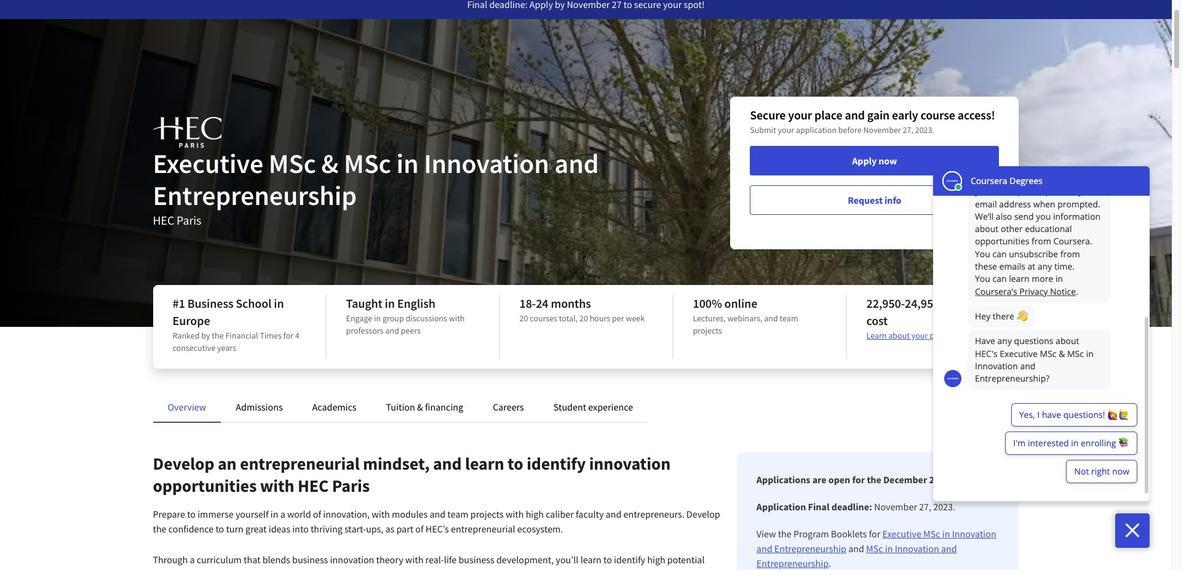 Task type: locate. For each thing, give the bounding box(es) containing it.
paris inside executive msc & msc in innovation and entrepreneurship hec paris
[[177, 212, 202, 228]]

0 vertical spatial for
[[284, 330, 294, 341]]

27,
[[903, 124, 914, 135], [920, 500, 932, 513]]

27, down early
[[903, 124, 914, 135]]

innovation inside executive msc in innovation and entrepreneurship
[[953, 528, 997, 540]]

0 vertical spatial &
[[322, 147, 339, 180]]

1 vertical spatial entrepreneurship
[[775, 542, 847, 555]]

to left attract
[[365, 568, 374, 570]]

with
[[449, 313, 465, 324], [260, 475, 295, 497], [372, 508, 390, 520], [506, 508, 524, 520], [406, 553, 424, 566]]

entrepreneurship inside executive msc in innovation and entrepreneurship
[[775, 542, 847, 555]]

request info
[[848, 194, 902, 206]]

2023.
[[916, 124, 935, 135], [934, 500, 956, 513]]

team right webinars,
[[780, 313, 799, 324]]

for
[[284, 330, 294, 341], [853, 473, 865, 486], [869, 528, 881, 540]]

0 horizontal spatial a
[[190, 553, 195, 566]]

1 vertical spatial learn
[[581, 553, 602, 566]]

student experience link
[[554, 401, 633, 413]]

opportunities.
[[203, 568, 262, 570]]

4
[[295, 330, 300, 341]]

0 horizontal spatial ideas
[[269, 523, 291, 535]]

0 horizontal spatial innovation
[[330, 553, 374, 566]]

develop up potential
[[687, 508, 721, 520]]

overview link
[[168, 401, 206, 413]]

your down development, at the left bottom of the page
[[494, 568, 513, 570]]

0 horizontal spatial 27,
[[903, 124, 914, 135]]

0 horizontal spatial learn
[[465, 452, 505, 475]]

100%
[[693, 295, 722, 311]]

1 vertical spatial &
[[417, 401, 423, 413]]

1 horizontal spatial executive
[[883, 528, 922, 540]]

projects
[[693, 325, 722, 336], [471, 508, 504, 520]]

identify inside develop an entrepreneurial mindset, and learn to identify innovation opportunities with hec paris
[[527, 452, 586, 475]]

22,950-24,950 euro total cost learn about your payment options
[[867, 295, 994, 341]]

24,950
[[906, 295, 940, 311]]

apply now button
[[750, 146, 1000, 175]]

1 vertical spatial develop
[[687, 508, 721, 520]]

innovation
[[424, 147, 550, 180], [953, 528, 997, 540], [895, 542, 940, 555]]

executive for &
[[153, 147, 264, 180]]

0 vertical spatial 2023.
[[916, 124, 935, 135]]

1 horizontal spatial learn
[[581, 553, 602, 566]]

total,
[[559, 313, 578, 324]]

0 horizontal spatial identify
[[527, 452, 586, 475]]

with inside through a curriculum that blends business innovation theory with real-life business development, you'll learn to identify high potential commercial opportunities. you'll develop strategies to attract the talent and capital your ideas need, and the decision-making skills t
[[406, 553, 424, 566]]

1 horizontal spatial high
[[648, 553, 666, 566]]

1 vertical spatial for
[[853, 473, 865, 486]]

in inside executive msc & msc in innovation and entrepreneurship hec paris
[[397, 147, 419, 180]]

with up ups,
[[372, 508, 390, 520]]

with inside taught in english engage in group discussions with professors and peers
[[449, 313, 465, 324]]

1 vertical spatial 27,
[[920, 500, 932, 513]]

the inside #1 business school in europe ranked by the financial times for 4 consecutive years
[[212, 330, 224, 341]]

a up commercial
[[190, 553, 195, 566]]

0 vertical spatial november
[[864, 124, 902, 135]]

develop
[[153, 452, 214, 475], [687, 508, 721, 520]]

1 vertical spatial innovation
[[953, 528, 997, 540]]

0 horizontal spatial high
[[526, 508, 544, 520]]

20 right total,
[[580, 313, 588, 324]]

executive inside executive msc & msc in innovation and entrepreneurship hec paris
[[153, 147, 264, 180]]

for left 4
[[284, 330, 294, 341]]

team inside prepare to immerse yourself in a world of innovation, with modules and team projects with high caliber faculty and entrepreneurs. develop the confidence to turn great ideas into thriving start-ups, as part of hec's entrepreneurial ecosystem.
[[448, 508, 469, 520]]

0 vertical spatial of
[[313, 508, 321, 520]]

professors
[[346, 325, 384, 336]]

a inside through a curriculum that blends business innovation theory with real-life business development, you'll learn to identify high potential commercial opportunities. you'll develop strategies to attract the talent and capital your ideas need, and the decision-making skills t
[[190, 553, 195, 566]]

0 horizontal spatial innovation
[[424, 147, 550, 180]]

program
[[794, 528, 830, 540]]

submit
[[750, 124, 777, 135]]

ideas inside prepare to immerse yourself in a world of innovation, with modules and team projects with high caliber faculty and entrepreneurs. develop the confidence to turn great ideas into thriving start-ups, as part of hec's entrepreneurial ecosystem.
[[269, 523, 291, 535]]

1 vertical spatial innovation
[[330, 553, 374, 566]]

for right 'open'
[[853, 473, 865, 486]]

ideas left into
[[269, 523, 291, 535]]

1 horizontal spatial a
[[280, 508, 285, 520]]

team
[[780, 313, 799, 324], [448, 508, 469, 520]]

through
[[153, 553, 188, 566]]

the down prepare
[[153, 523, 167, 535]]

discussions
[[406, 313, 447, 324]]

november down gain
[[864, 124, 902, 135]]

18-24 months 20 courses total, 20 hours per week
[[520, 295, 645, 324]]

of up thriving
[[313, 508, 321, 520]]

1 vertical spatial projects
[[471, 508, 504, 520]]

high up ecosystem.
[[526, 508, 544, 520]]

entrepreneurship inside msc in innovation and entrepreneurship
[[757, 557, 829, 569]]

innovation up entrepreneurs.
[[590, 452, 671, 475]]

identify up decision-
[[614, 553, 646, 566]]

options
[[964, 330, 991, 341]]

1 vertical spatial entrepreneurial
[[451, 523, 516, 535]]

booklets
[[832, 528, 868, 540]]

2 horizontal spatial innovation
[[953, 528, 997, 540]]

0 horizontal spatial team
[[448, 508, 469, 520]]

1 vertical spatial paris
[[332, 475, 370, 497]]

november down december
[[875, 500, 918, 513]]

for inside #1 business school in europe ranked by the financial times for 4 consecutive years
[[284, 330, 294, 341]]

strategies
[[324, 568, 363, 570]]

team up hec's
[[448, 508, 469, 520]]

engage
[[346, 313, 373, 324]]

with up world at the bottom of the page
[[260, 475, 295, 497]]

0 vertical spatial projects
[[693, 325, 722, 336]]

&
[[322, 147, 339, 180], [417, 401, 423, 413]]

1 horizontal spatial team
[[780, 313, 799, 324]]

entrepreneurial up world at the bottom of the page
[[240, 452, 360, 475]]

in inside msc in innovation and entrepreneurship
[[886, 542, 893, 555]]

the left talent
[[405, 568, 419, 570]]

to
[[508, 452, 524, 475], [187, 508, 196, 520], [216, 523, 224, 535], [604, 553, 612, 566], [365, 568, 374, 570]]

executive inside executive msc in innovation and entrepreneurship
[[883, 528, 922, 540]]

an
[[218, 452, 237, 475]]

mindset,
[[363, 452, 430, 475]]

a left world at the bottom of the page
[[280, 508, 285, 520]]

0 vertical spatial 27,
[[903, 124, 914, 135]]

learn right you'll at the bottom
[[581, 553, 602, 566]]

projects down lectures,
[[693, 325, 722, 336]]

place
[[815, 107, 843, 122]]

your right "submit"
[[778, 124, 795, 135]]

20 down 18-
[[520, 313, 528, 324]]

business up capital at the bottom of page
[[459, 553, 495, 566]]

0 horizontal spatial for
[[284, 330, 294, 341]]

ideas
[[269, 523, 291, 535], [515, 568, 537, 570]]

to up confidence
[[187, 508, 196, 520]]

0 vertical spatial hec
[[153, 212, 174, 228]]

2023. down 2023 on the right of page
[[934, 500, 956, 513]]

1 vertical spatial hec
[[298, 475, 329, 497]]

0 horizontal spatial hec
[[153, 212, 174, 228]]

0 horizontal spatial paris
[[177, 212, 202, 228]]

english
[[397, 295, 436, 311]]

msc inside executive msc in innovation and entrepreneurship
[[924, 528, 941, 540]]

0 vertical spatial ideas
[[269, 523, 291, 535]]

projects up capital at the bottom of page
[[471, 508, 504, 520]]

your
[[789, 107, 813, 122], [778, 124, 795, 135], [912, 330, 928, 341], [494, 568, 513, 570]]

curriculum
[[197, 553, 242, 566]]

1 business from the left
[[292, 553, 328, 566]]

academics
[[312, 401, 357, 413]]

request info button
[[750, 185, 1000, 215]]

and
[[845, 107, 865, 122], [555, 147, 599, 180], [765, 313, 779, 324], [385, 325, 399, 336], [433, 452, 462, 475], [430, 508, 446, 520], [606, 508, 622, 520], [757, 542, 773, 555], [847, 542, 867, 555], [942, 542, 958, 555], [447, 568, 463, 570], [564, 568, 580, 570]]

1 vertical spatial ideas
[[515, 568, 537, 570]]

2 horizontal spatial for
[[869, 528, 881, 540]]

paris
[[177, 212, 202, 228], [332, 475, 370, 497]]

world
[[287, 508, 311, 520]]

1 horizontal spatial hec
[[298, 475, 329, 497]]

ideas inside through a curriculum that blends business innovation theory with real-life business development, you'll learn to identify high potential commercial opportunities. you'll develop strategies to attract the talent and capital your ideas need, and the decision-making skills t
[[515, 568, 537, 570]]

a inside prepare to immerse yourself in a world of innovation, with modules and team projects with high caliber faculty and entrepreneurs. develop the confidence to turn great ideas into thriving start-ups, as part of hec's entrepreneurial ecosystem.
[[280, 508, 285, 520]]

innovation up strategies
[[330, 553, 374, 566]]

1 horizontal spatial ideas
[[515, 568, 537, 570]]

and inside develop an entrepreneurial mindset, and learn to identify innovation opportunities with hec paris
[[433, 452, 462, 475]]

1 horizontal spatial business
[[459, 553, 495, 566]]

0 vertical spatial innovation
[[424, 147, 550, 180]]

0 horizontal spatial develop
[[153, 452, 214, 475]]

early
[[893, 107, 919, 122]]

secure
[[750, 107, 786, 122]]

0 vertical spatial executive
[[153, 147, 264, 180]]

info
[[885, 194, 902, 206]]

ideas down development, at the left bottom of the page
[[515, 568, 537, 570]]

theory
[[376, 553, 404, 566]]

1 horizontal spatial for
[[853, 473, 865, 486]]

1 horizontal spatial paris
[[332, 475, 370, 497]]

in
[[397, 147, 419, 180], [274, 295, 284, 311], [385, 295, 395, 311], [374, 313, 381, 324], [271, 508, 279, 520], [943, 528, 951, 540], [886, 542, 893, 555]]

0 vertical spatial a
[[280, 508, 285, 520]]

2 vertical spatial innovation
[[895, 542, 940, 555]]

tuition
[[386, 401, 415, 413]]

0 vertical spatial entrepreneurship
[[153, 179, 357, 212]]

overview
[[168, 401, 206, 413]]

1 horizontal spatial of
[[416, 523, 424, 535]]

1 vertical spatial team
[[448, 508, 469, 520]]

2 vertical spatial entrepreneurship
[[757, 557, 829, 569]]

20
[[520, 313, 528, 324], [580, 313, 588, 324]]

your up application
[[789, 107, 813, 122]]

1 vertical spatial executive
[[883, 528, 922, 540]]

0 horizontal spatial business
[[292, 553, 328, 566]]

team inside 100% online lectures, webinars, and team projects
[[780, 313, 799, 324]]

0 vertical spatial learn
[[465, 452, 505, 475]]

webinars,
[[728, 313, 763, 324]]

1 vertical spatial of
[[416, 523, 424, 535]]

to down careers
[[508, 452, 524, 475]]

develop left an
[[153, 452, 214, 475]]

1 20 from the left
[[520, 313, 528, 324]]

executive msc & msc in innovation and entrepreneurship hec paris
[[153, 147, 599, 228]]

in inside prepare to immerse yourself in a world of innovation, with modules and team projects with high caliber faculty and entrepreneurs. develop the confidence to turn great ideas into thriving start-ups, as part of hec's entrepreneurial ecosystem.
[[271, 508, 279, 520]]

high up the making
[[648, 553, 666, 566]]

identify up caliber at the left bottom of page
[[527, 452, 586, 475]]

with right discussions
[[449, 313, 465, 324]]

2 vertical spatial for
[[869, 528, 881, 540]]

0 vertical spatial high
[[526, 508, 544, 520]]

1 horizontal spatial innovation
[[590, 452, 671, 475]]

1 horizontal spatial projects
[[693, 325, 722, 336]]

0 vertical spatial entrepreneurial
[[240, 452, 360, 475]]

november inside secure your place and gain early course access! submit your application before november 27, 2023.
[[864, 124, 902, 135]]

identify
[[527, 452, 586, 475], [614, 553, 646, 566]]

application
[[796, 124, 837, 135]]

with up talent
[[406, 553, 424, 566]]

1 horizontal spatial entrepreneurial
[[451, 523, 516, 535]]

0 horizontal spatial executive
[[153, 147, 264, 180]]

experience
[[589, 401, 633, 413]]

entrepreneurial up capital at the bottom of page
[[451, 523, 516, 535]]

24
[[536, 295, 549, 311]]

1 horizontal spatial identify
[[614, 553, 646, 566]]

1 horizontal spatial 20
[[580, 313, 588, 324]]

2 20 from the left
[[580, 313, 588, 324]]

november
[[864, 124, 902, 135], [875, 500, 918, 513]]

1 horizontal spatial innovation
[[895, 542, 940, 555]]

0 vertical spatial innovation
[[590, 452, 671, 475]]

hec paris logo image
[[153, 117, 221, 148]]

commercial
[[153, 568, 202, 570]]

business up develop
[[292, 553, 328, 566]]

learn
[[465, 452, 505, 475], [581, 553, 602, 566]]

0 vertical spatial develop
[[153, 452, 214, 475]]

27, down 2023 on the right of page
[[920, 500, 932, 513]]

0 horizontal spatial 20
[[520, 313, 528, 324]]

for right booklets
[[869, 528, 881, 540]]

2023. down course on the right
[[916, 124, 935, 135]]

1 vertical spatial high
[[648, 553, 666, 566]]

0 vertical spatial identify
[[527, 452, 586, 475]]

student experience
[[554, 401, 633, 413]]

in inside #1 business school in europe ranked by the financial times for 4 consecutive years
[[274, 295, 284, 311]]

prepare
[[153, 508, 185, 520]]

the right by on the bottom left of the page
[[212, 330, 224, 341]]

entrepreneurs.
[[624, 508, 685, 520]]

hec
[[153, 212, 174, 228], [298, 475, 329, 497]]

0 horizontal spatial projects
[[471, 508, 504, 520]]

consecutive
[[173, 342, 216, 353]]

high
[[526, 508, 544, 520], [648, 553, 666, 566]]

1 vertical spatial 2023.
[[934, 500, 956, 513]]

0 vertical spatial team
[[780, 313, 799, 324]]

your right about at the bottom right of page
[[912, 330, 928, 341]]

entrepreneurship
[[153, 179, 357, 212], [775, 542, 847, 555], [757, 557, 829, 569]]

develop inside prepare to immerse yourself in a world of innovation, with modules and team projects with high caliber faculty and entrepreneurs. develop the confidence to turn great ideas into thriving start-ups, as part of hec's entrepreneurial ecosystem.
[[687, 508, 721, 520]]

talent
[[421, 568, 445, 570]]

0 horizontal spatial &
[[322, 147, 339, 180]]

school
[[236, 295, 272, 311]]

executive
[[153, 147, 264, 180], [883, 528, 922, 540]]

projects inside 100% online lectures, webinars, and team projects
[[693, 325, 722, 336]]

0 horizontal spatial entrepreneurial
[[240, 452, 360, 475]]

1 horizontal spatial develop
[[687, 508, 721, 520]]

financing
[[425, 401, 464, 413]]

entrepreneurial inside prepare to immerse yourself in a world of innovation, with modules and team projects with high caliber faculty and entrepreneurs. develop the confidence to turn great ideas into thriving start-ups, as part of hec's entrepreneurial ecosystem.
[[451, 523, 516, 535]]

and inside secure your place and gain early course access! submit your application before november 27, 2023.
[[845, 107, 865, 122]]

of right part
[[416, 523, 424, 535]]

0 vertical spatial paris
[[177, 212, 202, 228]]

1 vertical spatial identify
[[614, 553, 646, 566]]

admissions link
[[236, 401, 283, 413]]

1 vertical spatial a
[[190, 553, 195, 566]]

december
[[884, 473, 928, 486]]

learn down careers
[[465, 452, 505, 475]]

and inside executive msc & msc in innovation and entrepreneurship hec paris
[[555, 147, 599, 180]]

1 horizontal spatial &
[[417, 401, 423, 413]]

1 vertical spatial november
[[875, 500, 918, 513]]

yourself
[[236, 508, 269, 520]]

learn about your payment options link
[[867, 330, 991, 341]]



Task type: describe. For each thing, give the bounding box(es) containing it.
innovation inside msc in innovation and entrepreneurship
[[895, 542, 940, 555]]

entrepreneurship inside executive msc & msc in innovation and entrepreneurship hec paris
[[153, 179, 357, 212]]

capital
[[464, 568, 492, 570]]

academics link
[[312, 401, 357, 413]]

cohort!
[[953, 473, 984, 486]]

request
[[848, 194, 883, 206]]

to left the turn
[[216, 523, 224, 535]]

2023. inside secure your place and gain early course access! submit your application before november 27, 2023.
[[916, 124, 935, 135]]

final
[[809, 500, 830, 513]]

online
[[725, 295, 758, 311]]

27, inside secure your place and gain early course access! submit your application before november 27, 2023.
[[903, 124, 914, 135]]

high inside through a curriculum that blends business innovation theory with real-life business development, you'll learn to identify high potential commercial opportunities. you'll develop strategies to attract the talent and capital your ideas need, and the decision-making skills t
[[648, 553, 666, 566]]

applications are open for the december 2023 cohort!
[[757, 473, 984, 486]]

2 business from the left
[[459, 553, 495, 566]]

confidence
[[169, 523, 214, 535]]

skills
[[667, 568, 688, 570]]

courses
[[530, 313, 558, 324]]

0 horizontal spatial of
[[313, 508, 321, 520]]

executive msc in innovation and entrepreneurship link
[[757, 528, 997, 555]]

as
[[386, 523, 395, 535]]

careers link
[[493, 401, 524, 413]]

peers
[[401, 325, 421, 336]]

apply
[[853, 155, 877, 167]]

part
[[397, 523, 414, 535]]

msc in innovation and entrepreneurship link
[[757, 542, 958, 569]]

and inside executive msc in innovation and entrepreneurship
[[757, 542, 773, 555]]

apply now
[[853, 155, 898, 167]]

open
[[829, 473, 851, 486]]

application final deadline: november 27, 2023.
[[757, 500, 956, 513]]

attract
[[376, 568, 403, 570]]

learn inside through a curriculum that blends business innovation theory with real-life business development, you'll learn to identify high potential commercial opportunities. you'll develop strategies to attract the talent and capital your ideas need, and the decision-making skills t
[[581, 553, 602, 566]]

view
[[757, 528, 777, 540]]

taught in english engage in group discussions with professors and peers
[[346, 295, 465, 336]]

about
[[889, 330, 910, 341]]

faculty
[[576, 508, 604, 520]]

the left december
[[867, 473, 882, 486]]

to inside develop an entrepreneurial mindset, and learn to identify innovation opportunities with hec paris
[[508, 452, 524, 475]]

paris inside develop an entrepreneurial mindset, and learn to identify innovation opportunities with hec paris
[[332, 475, 370, 497]]

euro
[[943, 295, 967, 311]]

modules
[[392, 508, 428, 520]]

msc inside msc in innovation and entrepreneurship
[[867, 542, 884, 555]]

develop
[[289, 568, 322, 570]]

taught
[[346, 295, 383, 311]]

1 horizontal spatial 27,
[[920, 500, 932, 513]]

application
[[757, 500, 807, 513]]

thriving
[[311, 523, 343, 535]]

that
[[244, 553, 261, 566]]

lectures,
[[693, 313, 726, 324]]

start-
[[345, 523, 366, 535]]

development,
[[497, 553, 554, 566]]

total
[[969, 295, 994, 311]]

careers
[[493, 401, 524, 413]]

access!
[[958, 107, 996, 122]]

gain
[[868, 107, 890, 122]]

.
[[829, 557, 832, 569]]

great
[[246, 523, 267, 535]]

high inside prepare to immerse yourself in a world of innovation, with modules and team projects with high caliber faculty and entrepreneurs. develop the confidence to turn great ideas into thriving start-ups, as part of hec's entrepreneurial ecosystem.
[[526, 508, 544, 520]]

projects inside prepare to immerse yourself in a world of innovation, with modules and team projects with high caliber faculty and entrepreneurs. develop the confidence to turn great ideas into thriving start-ups, as part of hec's entrepreneurial ecosystem.
[[471, 508, 504, 520]]

hec inside develop an entrepreneurial mindset, and learn to identify innovation opportunities with hec paris
[[298, 475, 329, 497]]

develop an entrepreneurial mindset, and learn to identify innovation opportunities with hec paris
[[153, 452, 671, 497]]

hec inside executive msc & msc in innovation and entrepreneurship hec paris
[[153, 212, 174, 228]]

& inside executive msc & msc in innovation and entrepreneurship hec paris
[[322, 147, 339, 180]]

blends
[[263, 553, 290, 566]]

and inside taught in english engage in group discussions with professors and peers
[[385, 325, 399, 336]]

executive msc in innovation and entrepreneurship
[[757, 528, 997, 555]]

entrepreneurial inside develop an entrepreneurial mindset, and learn to identify innovation opportunities with hec paris
[[240, 452, 360, 475]]

view the program booklets for
[[757, 528, 883, 540]]

into
[[293, 523, 309, 535]]

innovation inside executive msc & msc in innovation and entrepreneurship hec paris
[[424, 147, 550, 180]]

with inside develop an entrepreneurial mindset, and learn to identify innovation opportunities with hec paris
[[260, 475, 295, 497]]

per
[[612, 313, 625, 324]]

the right view
[[779, 528, 792, 540]]

executive for in
[[883, 528, 922, 540]]

innovation inside through a curriculum that blends business innovation theory with real-life business development, you'll learn to identify high potential commercial opportunities. you'll develop strategies to attract the talent and capital your ideas need, and the decision-making skills t
[[330, 553, 374, 566]]

years
[[217, 342, 236, 353]]

ranked
[[173, 330, 200, 341]]

develop inside develop an entrepreneurial mindset, and learn to identify innovation opportunities with hec paris
[[153, 452, 214, 475]]

admissions
[[236, 401, 283, 413]]

immerse
[[198, 508, 234, 520]]

times
[[260, 330, 282, 341]]

student
[[554, 401, 587, 413]]

the left decision-
[[581, 568, 595, 570]]

and inside msc in innovation and entrepreneurship
[[942, 542, 958, 555]]

making
[[635, 568, 665, 570]]

innovation inside develop an entrepreneurial mindset, and learn to identify innovation opportunities with hec paris
[[590, 452, 671, 475]]

your inside 22,950-24,950 euro total cost learn about your payment options
[[912, 330, 928, 341]]

before
[[839, 124, 862, 135]]

the inside prepare to immerse yourself in a world of innovation, with modules and team projects with high caliber faculty and entrepreneurs. develop the confidence to turn great ideas into thriving start-ups, as part of hec's entrepreneurial ecosystem.
[[153, 523, 167, 535]]

100% online lectures, webinars, and team projects
[[693, 295, 799, 336]]

secure your place and gain early course access! submit your application before november 27, 2023.
[[750, 107, 996, 135]]

with up ecosystem.
[[506, 508, 524, 520]]

to up decision-
[[604, 553, 612, 566]]

identify inside through a curriculum that blends business innovation theory with real-life business development, you'll learn to identify high potential commercial opportunities. you'll develop strategies to attract the talent and capital your ideas need, and the decision-making skills t
[[614, 553, 646, 566]]

tuition & financing
[[386, 401, 464, 413]]

real-
[[426, 553, 444, 566]]

are
[[813, 473, 827, 486]]

financial
[[226, 330, 258, 341]]

learn
[[867, 330, 887, 341]]

months
[[551, 295, 591, 311]]

innovation,
[[323, 508, 370, 520]]

and inside 100% online lectures, webinars, and team projects
[[765, 313, 779, 324]]

learn inside develop an entrepreneurial mindset, and learn to identify innovation opportunities with hec paris
[[465, 452, 505, 475]]

tuition & financing link
[[386, 401, 464, 413]]

decision-
[[597, 568, 635, 570]]

you'll
[[264, 568, 287, 570]]

hec's
[[426, 523, 449, 535]]

your inside through a curriculum that blends business innovation theory with real-life business development, you'll learn to identify high potential commercial opportunities. you'll develop strategies to attract the talent and capital your ideas need, and the decision-making skills t
[[494, 568, 513, 570]]

potential
[[668, 553, 705, 566]]

2023
[[930, 473, 951, 486]]

in inside executive msc in innovation and entrepreneurship
[[943, 528, 951, 540]]

course
[[921, 107, 956, 122]]

caliber
[[546, 508, 574, 520]]

need,
[[539, 568, 562, 570]]

22,950-
[[867, 295, 906, 311]]



Task type: vqa. For each thing, say whether or not it's contained in the screenshot.


